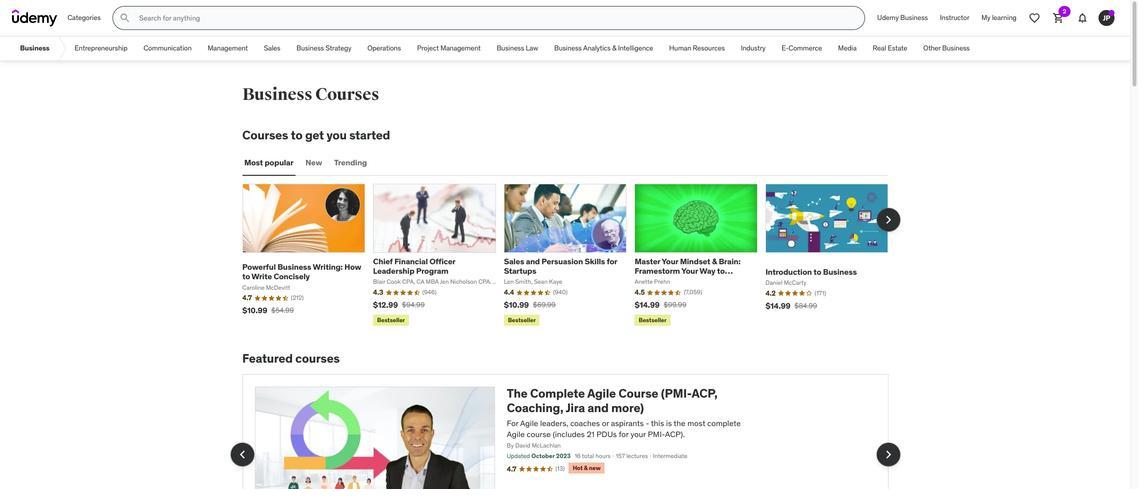 Task type: describe. For each thing, give the bounding box(es) containing it.
e-commerce
[[782, 44, 822, 53]]

brain:
[[719, 256, 741, 266]]

concisely
[[274, 272, 310, 282]]

(includes
[[553, 430, 585, 440]]

updated october 2023
[[507, 453, 571, 460]]

featured courses
[[242, 351, 340, 367]]

business courses
[[242, 84, 379, 105]]

most
[[244, 158, 263, 168]]

jp link
[[1095, 6, 1119, 30]]

udemy
[[877, 13, 899, 22]]

business law
[[497, 44, 538, 53]]

business inside udemy business link
[[900, 13, 928, 22]]

0 vertical spatial courses
[[315, 84, 379, 105]]

updated
[[507, 453, 530, 460]]

entrepreneurship
[[74, 44, 127, 53]]

sales and persuasion skills for startups link
[[504, 256, 617, 276]]

udemy business link
[[871, 6, 934, 30]]

introduction to business link
[[766, 267, 857, 277]]

business inside powerful business writing: how to write concisely
[[277, 262, 311, 272]]

october
[[531, 453, 555, 460]]

to inside master your mindset & brain: framestorm your way to success
[[717, 266, 725, 276]]

write
[[252, 272, 272, 282]]

0 vertical spatial agile
[[587, 386, 616, 402]]

21
[[587, 430, 595, 440]]

human
[[669, 44, 691, 53]]

project
[[417, 44, 439, 53]]

lectures
[[626, 453, 648, 460]]

introduction to business
[[766, 267, 857, 277]]

sales for sales
[[264, 44, 280, 53]]

16
[[575, 453, 581, 460]]

submit search image
[[119, 12, 131, 24]]

this
[[651, 418, 664, 428]]

to right the introduction
[[814, 267, 821, 277]]

business strategy
[[296, 44, 351, 53]]

powerful business writing: how to write concisely link
[[242, 262, 361, 282]]

chief
[[373, 256, 393, 266]]

real
[[873, 44, 886, 53]]

business inside business strategy link
[[296, 44, 324, 53]]

industry
[[741, 44, 766, 53]]

startups
[[504, 266, 536, 276]]

pdus
[[597, 430, 617, 440]]

1 horizontal spatial your
[[681, 266, 698, 276]]

sales for sales and persuasion skills for startups
[[504, 256, 524, 266]]

estate
[[888, 44, 907, 53]]

for inside the sales and persuasion skills for startups
[[607, 256, 617, 266]]

media link
[[830, 37, 865, 61]]

management inside "link"
[[208, 44, 248, 53]]

carousel element containing chief financial officer leadership program
[[242, 184, 900, 328]]

business law link
[[489, 37, 546, 61]]

1 vertical spatial agile
[[520, 418, 538, 428]]

157
[[616, 453, 625, 460]]

total
[[582, 453, 594, 460]]

human resources link
[[661, 37, 733, 61]]

business inside business law link
[[497, 44, 524, 53]]

e-commerce link
[[774, 37, 830, 61]]

carousel element containing the complete agile course (pmi-acp, coaching, jira and more)
[[230, 375, 900, 490]]

hot & new
[[573, 465, 601, 472]]

to left get
[[291, 128, 303, 143]]

complete
[[707, 418, 741, 428]]

david
[[515, 442, 530, 450]]

learning
[[992, 13, 1017, 22]]

0 horizontal spatial your
[[662, 256, 678, 266]]

new button
[[303, 151, 324, 175]]

sales link
[[256, 37, 288, 61]]

how
[[344, 262, 361, 272]]

categories button
[[62, 6, 107, 30]]

previous image
[[234, 447, 250, 463]]

analytics
[[583, 44, 611, 53]]

featured
[[242, 351, 293, 367]]

next image
[[880, 212, 896, 228]]

most
[[687, 418, 705, 428]]

other
[[923, 44, 941, 53]]

get
[[305, 128, 324, 143]]

mindset
[[680, 256, 710, 266]]

business inside 'other business' link
[[942, 44, 970, 53]]

0 horizontal spatial courses
[[242, 128, 288, 143]]

notifications image
[[1077, 12, 1089, 24]]

industry link
[[733, 37, 774, 61]]

0 horizontal spatial &
[[584, 465, 588, 472]]

you have alerts image
[[1109, 10, 1115, 16]]

is
[[666, 418, 672, 428]]

success
[[635, 276, 666, 286]]

most popular button
[[242, 151, 295, 175]]

instructor
[[940, 13, 969, 22]]

arrow pointing to subcategory menu links image
[[57, 37, 66, 61]]

pmi-
[[648, 430, 665, 440]]

instructor link
[[934, 6, 975, 30]]

human resources
[[669, 44, 725, 53]]

by
[[507, 442, 514, 450]]

Search for anything text field
[[137, 10, 853, 27]]

-
[[646, 418, 649, 428]]

operations
[[367, 44, 401, 53]]

the
[[674, 418, 686, 428]]

program
[[416, 266, 448, 276]]

project management
[[417, 44, 481, 53]]

course
[[619, 386, 658, 402]]



Task type: vqa. For each thing, say whether or not it's contained in the screenshot.
IT in button
no



Task type: locate. For each thing, give the bounding box(es) containing it.
1 vertical spatial for
[[619, 430, 629, 440]]

2
[[1063, 8, 1066, 15]]

officer
[[429, 256, 455, 266]]

1 vertical spatial and
[[588, 400, 609, 416]]

entrepreneurship link
[[66, 37, 135, 61]]

2 management from the left
[[440, 44, 481, 53]]

powerful business writing: how to write concisely
[[242, 262, 361, 282]]

coaches
[[570, 418, 600, 428]]

0 vertical spatial carousel element
[[242, 184, 900, 328]]

0 vertical spatial for
[[607, 256, 617, 266]]

business inside business analytics & intelligence link
[[554, 44, 582, 53]]

sales and persuasion skills for startups
[[504, 256, 617, 276]]

next image
[[880, 447, 896, 463]]

agile up 'course' on the bottom of the page
[[520, 418, 538, 428]]

sales right management "link"
[[264, 44, 280, 53]]

real estate
[[873, 44, 907, 53]]

introduction
[[766, 267, 812, 277]]

communication
[[143, 44, 192, 53]]

business link
[[12, 37, 57, 61]]

0 horizontal spatial and
[[526, 256, 540, 266]]

1 vertical spatial carousel element
[[230, 375, 900, 490]]

courses
[[315, 84, 379, 105], [242, 128, 288, 143]]

and inside the complete agile course (pmi-acp, coaching, jira and more) for agile leaders, coaches or aspirants - this is the most complete agile course (includes 21 pdus for your pmi-acp). by david mclachlan
[[588, 400, 609, 416]]

coaching,
[[507, 400, 563, 416]]

real estate link
[[865, 37, 915, 61]]

more)
[[611, 400, 644, 416]]

popular
[[265, 158, 293, 168]]

courses up most popular
[[242, 128, 288, 143]]

aspirants
[[611, 418, 644, 428]]

business strategy link
[[288, 37, 359, 61]]

1 vertical spatial courses
[[242, 128, 288, 143]]

to inside powerful business writing: how to write concisely
[[242, 272, 250, 282]]

0 horizontal spatial management
[[208, 44, 248, 53]]

persuasion
[[542, 256, 583, 266]]

16 total hours
[[575, 453, 611, 460]]

management left sales link
[[208, 44, 248, 53]]

intelligence
[[618, 44, 653, 53]]

2 vertical spatial agile
[[507, 430, 525, 440]]

1 vertical spatial &
[[712, 256, 717, 266]]

2 horizontal spatial &
[[712, 256, 717, 266]]

business analytics & intelligence
[[554, 44, 653, 53]]

categories
[[68, 13, 101, 22]]

resources
[[693, 44, 725, 53]]

new
[[305, 158, 322, 168]]

and inside the sales and persuasion skills for startups
[[526, 256, 540, 266]]

shopping cart with 2 items image
[[1053, 12, 1065, 24]]

2 vertical spatial &
[[584, 465, 588, 472]]

1 horizontal spatial management
[[440, 44, 481, 53]]

e-
[[782, 44, 789, 53]]

trending
[[334, 158, 367, 168]]

new
[[589, 465, 601, 472]]

agile up or at the right of the page
[[587, 386, 616, 402]]

management right project
[[440, 44, 481, 53]]

to left the write
[[242, 272, 250, 282]]

0 horizontal spatial sales
[[264, 44, 280, 53]]

courses up "you"
[[315, 84, 379, 105]]

0 vertical spatial sales
[[264, 44, 280, 53]]

0 vertical spatial and
[[526, 256, 540, 266]]

2 link
[[1047, 6, 1071, 30]]

1 horizontal spatial courses
[[315, 84, 379, 105]]

1 horizontal spatial and
[[588, 400, 609, 416]]

mclachlan
[[532, 442, 561, 450]]

for
[[507, 418, 518, 428]]

1 horizontal spatial for
[[619, 430, 629, 440]]

& inside master your mindset & brain: framestorm your way to success
[[712, 256, 717, 266]]

project management link
[[409, 37, 489, 61]]

for inside the complete agile course (pmi-acp, coaching, jira and more) for agile leaders, coaches or aspirants - this is the most complete agile course (includes 21 pdus for your pmi-acp). by david mclachlan
[[619, 430, 629, 440]]

your
[[631, 430, 646, 440]]

commerce
[[789, 44, 822, 53]]

operations link
[[359, 37, 409, 61]]

master your mindset & brain: framestorm your way to success
[[635, 256, 741, 286]]

to
[[291, 128, 303, 143], [717, 266, 725, 276], [814, 267, 821, 277], [242, 272, 250, 282]]

& left "brain:"
[[712, 256, 717, 266]]

your right master on the bottom right of page
[[662, 256, 678, 266]]

intermediate
[[653, 453, 687, 460]]

writing:
[[313, 262, 343, 272]]

business analytics & intelligence link
[[546, 37, 661, 61]]

0 horizontal spatial for
[[607, 256, 617, 266]]

1 horizontal spatial sales
[[504, 256, 524, 266]]

1 vertical spatial sales
[[504, 256, 524, 266]]

(13)
[[555, 465, 565, 473]]

trending button
[[332, 151, 369, 175]]

sales inside the sales and persuasion skills for startups
[[504, 256, 524, 266]]

4.7
[[507, 465, 516, 474]]

your
[[662, 256, 678, 266], [681, 266, 698, 276]]

your left way
[[681, 266, 698, 276]]

hot
[[573, 465, 583, 472]]

1 management from the left
[[208, 44, 248, 53]]

hours
[[596, 453, 611, 460]]

wishlist image
[[1029, 12, 1041, 24]]

udemy image
[[12, 10, 58, 27]]

other business link
[[915, 37, 978, 61]]

jp
[[1103, 13, 1110, 22]]

0 vertical spatial &
[[612, 44, 616, 53]]

1 horizontal spatial &
[[612, 44, 616, 53]]

financial
[[394, 256, 428, 266]]

for
[[607, 256, 617, 266], [619, 430, 629, 440]]

for right skills
[[607, 256, 617, 266]]

leaders,
[[540, 418, 568, 428]]

carousel element
[[242, 184, 900, 328], [230, 375, 900, 490]]

& right analytics
[[612, 44, 616, 53]]

agile down for
[[507, 430, 525, 440]]

(pmi-
[[661, 386, 692, 402]]

skills
[[585, 256, 605, 266]]

for down aspirants at the right bottom
[[619, 430, 629, 440]]

chief financial officer leadership program
[[373, 256, 455, 276]]

complete
[[530, 386, 585, 402]]

business inside business link
[[20, 44, 49, 53]]

or
[[602, 418, 609, 428]]

my learning
[[981, 13, 1017, 22]]

to right way
[[717, 266, 725, 276]]

& right hot
[[584, 465, 588, 472]]

master your mindset & brain: framestorm your way to success link
[[635, 256, 741, 286]]

and up or at the right of the page
[[588, 400, 609, 416]]

leadership
[[373, 266, 414, 276]]

jira
[[566, 400, 585, 416]]

way
[[700, 266, 715, 276]]

my learning link
[[975, 6, 1023, 30]]

communication link
[[135, 37, 200, 61]]

master
[[635, 256, 660, 266]]

law
[[526, 44, 538, 53]]

sales left persuasion
[[504, 256, 524, 266]]

you
[[327, 128, 347, 143]]

agile
[[587, 386, 616, 402], [520, 418, 538, 428], [507, 430, 525, 440]]

and left persuasion
[[526, 256, 540, 266]]

2023
[[556, 453, 571, 460]]



